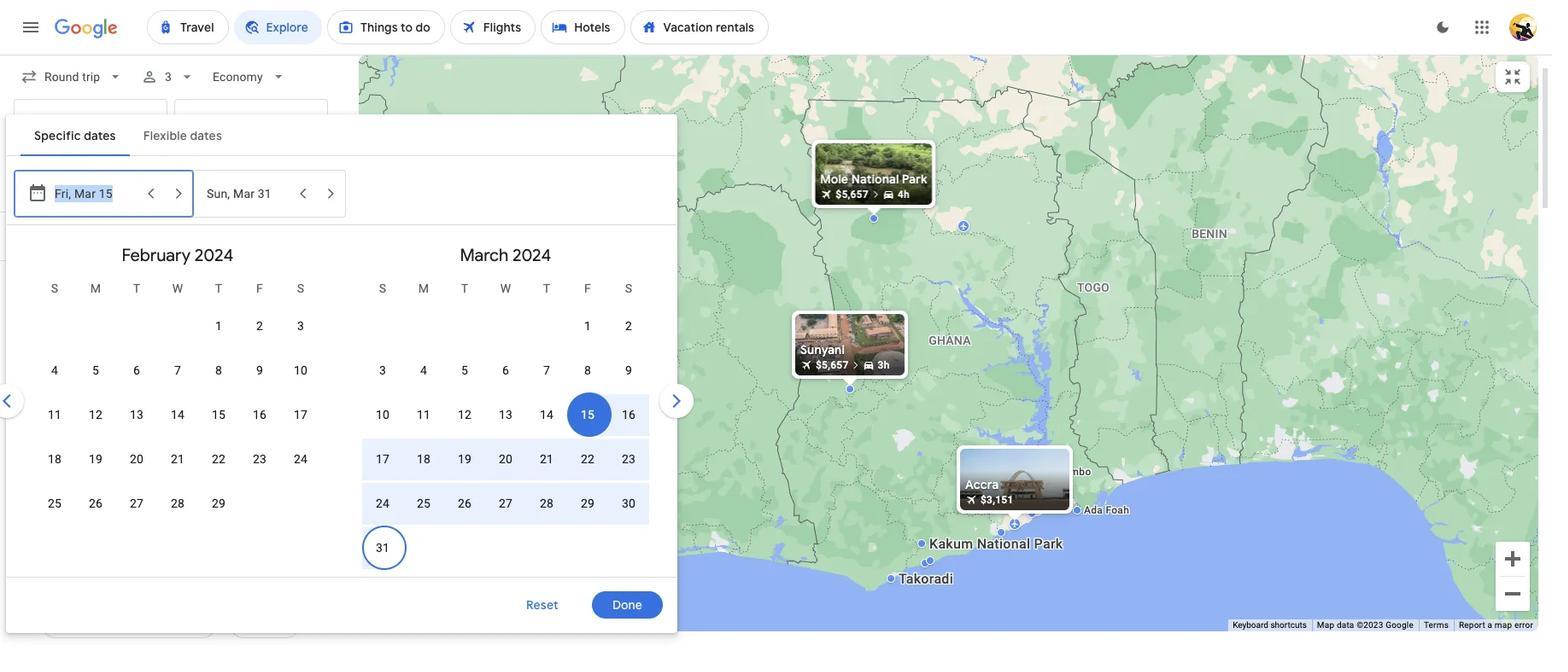 Task type: vqa. For each thing, say whether or not it's contained in the screenshot.


Task type: locate. For each thing, give the bounding box(es) containing it.
2 13 from the left
[[499, 408, 513, 422]]

keyboard
[[1233, 621, 1269, 631]]

1 28 from the left
[[171, 497, 185, 511]]

data
[[1337, 621, 1355, 631]]

2024 up about
[[195, 245, 234, 267]]

1 button inside february 2024 row group
[[198, 306, 239, 347]]

next image
[[656, 381, 697, 422]]

10 inside march 2024 row group
[[376, 408, 390, 422]]

row up wed, mar 20 element
[[362, 393, 649, 437]]

3 t from the left
[[461, 282, 468, 296]]

1 20 button from the left
[[116, 439, 157, 480]]

21 button
[[157, 439, 198, 480], [526, 439, 567, 480]]

tue, feb 13 element
[[130, 407, 144, 424]]

1 horizontal spatial 25
[[417, 497, 431, 511]]

0 horizontal spatial 1 button
[[198, 306, 239, 347]]

28 button right the tue, feb 27 element
[[157, 484, 198, 525]]

23 inside march 2024 row group
[[622, 453, 636, 466]]

accra
[[965, 478, 999, 493]]

4 t from the left
[[543, 282, 550, 296]]

8 right thu, mar 7 element
[[584, 364, 591, 378]]

$5,657
[[835, 189, 868, 201], [815, 360, 848, 372]]

1 12 button from the left
[[75, 395, 116, 436]]

row containing 11
[[34, 393, 321, 437]]

1 horizontal spatial kakum national park
[[929, 537, 1063, 553]]

0 horizontal spatial 19
[[89, 453, 103, 466]]

21 inside march 2024 row group
[[540, 453, 554, 466]]

1
[[215, 320, 222, 333], [584, 320, 591, 333]]

sun, feb 4 element
[[51, 362, 58, 379]]

2 22 button from the left
[[567, 439, 608, 480]]

2 26 button from the left
[[444, 484, 485, 525]]

row
[[198, 297, 321, 349], [567, 297, 649, 349], [34, 349, 321, 393], [362, 349, 649, 393], [34, 393, 321, 437], [362, 393, 649, 437], [34, 437, 321, 482], [362, 437, 649, 482], [34, 482, 239, 526], [362, 482, 649, 526]]

thu, mar 28 element
[[540, 496, 554, 513]]

0 horizontal spatial 3 button
[[280, 306, 321, 347]]

0 vertical spatial 3
[[165, 70, 172, 84]]

akosombo
[[1039, 466, 1091, 478]]

m for march 2024
[[418, 282, 429, 296]]

2024 inside row group
[[512, 245, 551, 267]]

16 right "fri, mar 15, departure date." element
[[622, 408, 636, 422]]

14 inside february 2024 row group
[[171, 408, 185, 422]]

29 inside march 2024 row group
[[581, 497, 595, 511]]

stops left fri, feb 9 element
[[217, 371, 244, 383]]

1 15 button from the left
[[198, 395, 239, 436]]

5 for tue, mar 5 element at the bottom left of page
[[461, 364, 468, 378]]

1 horizontal spatial 18
[[417, 453, 431, 466]]

21 inside february 2024 row group
[[171, 453, 185, 466]]

19 for mon, feb 19 element
[[89, 453, 103, 466]]

13 left thu, mar 14 element
[[499, 408, 513, 422]]

14 right wed, mar 13 element
[[540, 408, 554, 422]]

loading results progress bar
[[0, 55, 1552, 58]]

9 left $3,151 text field
[[256, 364, 263, 378]]

1 horizontal spatial 13 button
[[485, 395, 526, 436]]

4 for sun, feb 4 element
[[51, 364, 58, 378]]

row up wed, feb 28 element
[[34, 437, 321, 482]]

4h
[[897, 189, 909, 201], [302, 624, 314, 636]]

previous image
[[0, 381, 27, 422]]

17 inside february 2024 row group
[[294, 408, 308, 422]]

1 8 from the left
[[215, 364, 222, 378]]

3 inside february 2024 row group
[[297, 320, 304, 333]]

kakum
[[134, 440, 178, 457], [929, 537, 973, 553]]

6 for the tue, feb 6 "element"
[[133, 364, 140, 378]]

view smaller map image
[[1503, 67, 1523, 87]]

2 vertical spatial hr
[[227, 624, 237, 636]]

2 6 from the left
[[502, 364, 509, 378]]

3 for topmost 3 button
[[297, 320, 304, 333]]

1 22 button from the left
[[198, 439, 239, 480]]

1 horizontal spatial 2024
[[512, 245, 551, 267]]

wed, feb 21 element
[[171, 451, 185, 468]]

26 inside march 2024 row group
[[458, 497, 472, 511]]

27 for wed, mar 27 element
[[499, 497, 513, 511]]

Departure text field
[[55, 171, 136, 217]]

13 button
[[116, 395, 157, 436], [485, 395, 526, 436]]

0 horizontal spatial 18
[[48, 453, 62, 466]]

terms
[[1424, 621, 1449, 631]]

hr
[[268, 371, 278, 383], [227, 497, 237, 509], [227, 624, 237, 636]]

fri, mar 22 element
[[581, 451, 595, 468]]

0 horizontal spatial 15 button
[[198, 395, 239, 436]]

thu, feb 22 element
[[212, 451, 226, 468]]

4 inside row group
[[420, 364, 427, 378]]

0 horizontal spatial 15
[[212, 408, 226, 422]]

1 1 button from the left
[[198, 306, 239, 347]]

22 left sat, mar 23 'element'
[[581, 453, 595, 466]]

s
[[51, 282, 58, 296], [297, 282, 304, 296], [379, 282, 386, 296], [625, 282, 632, 296]]

m inside row group
[[418, 282, 429, 296]]

2 right fri, mar 1 element
[[625, 320, 632, 333]]

2 9 from the left
[[625, 364, 632, 378]]

about
[[213, 276, 242, 288]]

1 horizontal spatial 9 button
[[608, 350, 649, 391]]

9 button right thu, feb 8 element
[[239, 350, 280, 391]]

1 1 from the left
[[215, 320, 222, 333]]

8 button
[[198, 350, 239, 391], [567, 350, 608, 391]]

7 button right wed, mar 6 element
[[526, 350, 567, 391]]

16 for fri, feb 16 element
[[253, 408, 267, 422]]

2 25 button from the left
[[403, 484, 444, 525]]

9 button
[[239, 350, 280, 391], [608, 350, 649, 391]]

15 inside february 2024 row group
[[212, 408, 226, 422]]

18 button right the sun, mar 17 element
[[403, 439, 444, 480]]

f left results
[[256, 282, 263, 296]]

6 inside february 2024 row group
[[133, 364, 140, 378]]

national down 3151 us dollars text box
[[977, 537, 1030, 553]]

0 horizontal spatial 20 button
[[116, 439, 157, 480]]

5 left the tue, feb 6 "element"
[[92, 364, 99, 378]]

28 for thu, mar 28 element
[[540, 497, 554, 511]]

1 9 button from the left
[[239, 350, 280, 391]]

12 right the sun, feb 11 element at the bottom of page
[[89, 408, 103, 422]]

2 16 button from the left
[[608, 395, 649, 436]]

$5,657 for sunyani
[[815, 360, 848, 372]]

grid
[[14, 232, 670, 588]]

2 2 button from the left
[[608, 306, 649, 347]]

2 19 button from the left
[[444, 439, 485, 480]]

16
[[253, 408, 267, 422], [622, 408, 636, 422]]

0 vertical spatial 20 hr 20 min
[[254, 371, 314, 383]]

mole national park
[[820, 172, 927, 187]]

8
[[215, 364, 222, 378], [584, 364, 591, 378]]

29 for fri, mar 29 element
[[581, 497, 595, 511]]

6 for wed, mar 6 element
[[502, 364, 509, 378]]

9 inside february 2024 row group
[[256, 364, 263, 378]]

12 inside february 2024 row group
[[89, 408, 103, 422]]

2 14 from the left
[[540, 408, 554, 422]]

2 inside row group
[[256, 320, 263, 333]]

english (united states) button
[[42, 605, 216, 646]]

1 vertical spatial $3,151
[[980, 495, 1013, 507]]

3
[[165, 70, 172, 84], [297, 320, 304, 333], [379, 364, 386, 378]]

3151 US dollars text field
[[980, 495, 1013, 507]]

hr right fri, feb 9 element
[[268, 371, 278, 383]]

29 for "thu, feb 29" element
[[212, 497, 226, 511]]

february
[[122, 245, 191, 267]]

3 for right 3 button
[[379, 364, 386, 378]]

kakum inside map "region"
[[929, 537, 973, 553]]

11 right sun, mar 10 element
[[417, 408, 431, 422]]

1 16 button from the left
[[239, 395, 280, 436]]

29 button inside february 2024 row group
[[198, 484, 239, 525]]

15 button left fri, feb 16 element
[[198, 395, 239, 436]]

10
[[294, 364, 308, 378], [376, 408, 390, 422]]

1 vertical spatial kakum
[[929, 537, 973, 553]]

tue, feb 27 element
[[130, 496, 144, 513]]

25 inside february 2024 row group
[[48, 497, 62, 511]]

2 11 from the left
[[417, 408, 431, 422]]

1 vertical spatial 20 hr 20 min
[[213, 497, 273, 509]]

row down tue, feb 20 element
[[34, 482, 239, 526]]

1 w from the left
[[172, 282, 183, 296]]

6 left the 'wed, feb 7' element
[[133, 364, 140, 378]]

1 horizontal spatial 27
[[499, 497, 513, 511]]

25 left mon, feb 26 element on the left bottom
[[48, 497, 62, 511]]

sun, mar 3 element
[[379, 362, 386, 379]]

2 8 button from the left
[[567, 350, 608, 391]]

28 inside march 2024 row group
[[540, 497, 554, 511]]

fri, mar 8 element
[[584, 362, 591, 379]]

sat, mar 2 element
[[625, 318, 632, 335]]

22 inside february 2024 row group
[[212, 453, 226, 466]]

1 vertical spatial 4h
[[302, 624, 314, 636]]

19 right sun, feb 18 'element'
[[89, 453, 103, 466]]

18 for mon, mar 18 'element'
[[417, 453, 431, 466]]

12 right mon, mar 11 element
[[458, 408, 472, 422]]

18 button
[[34, 439, 75, 480], [403, 439, 444, 480]]

f inside march 2024 row group
[[584, 282, 591, 296]]

25 button
[[34, 484, 75, 525], [403, 484, 444, 525]]

17 button left mon, mar 18 'element'
[[362, 439, 403, 480]]

0 vertical spatial 10 button
[[280, 350, 321, 391]]

2 1 button from the left
[[567, 306, 608, 347]]

0 horizontal spatial kakum
[[134, 440, 178, 457]]

14 for thu, mar 14 element
[[540, 408, 554, 422]]

t up thu, feb 1 element
[[215, 282, 222, 296]]

27 left wed, feb 28 element
[[130, 497, 144, 511]]

1 6 from the left
[[133, 364, 140, 378]]

20 inside february 2024 row group
[[130, 453, 144, 466]]

22 button
[[198, 439, 239, 480], [567, 439, 608, 480]]

tue, mar 26 element
[[458, 496, 472, 513]]

1 horizontal spatial 5
[[461, 364, 468, 378]]

2 1 from the left
[[584, 320, 591, 333]]

7 right the tue, feb 6 "element"
[[174, 364, 181, 378]]

8 inside february 2024 row group
[[215, 364, 222, 378]]

3 button up $3,151 text field
[[280, 306, 321, 347]]

24 left mon, mar 25 element
[[376, 497, 390, 511]]

sun, feb 18 element
[[48, 451, 62, 468]]

1 horizontal spatial 21 button
[[526, 439, 567, 480]]

0 vertical spatial $3,151
[[280, 354, 314, 369]]

8 for thu, feb 8 element
[[215, 364, 222, 378]]

1 5 from the left
[[92, 364, 99, 378]]

0 horizontal spatial 10
[[294, 364, 308, 378]]

13
[[130, 408, 144, 422], [499, 408, 513, 422]]

1 horizontal spatial 15
[[581, 408, 595, 422]]

20 hr 20 min right states)
[[213, 624, 273, 636]]

22 inside march 2024 row group
[[581, 453, 595, 466]]

20 hr 20 min down $3,151 text field
[[254, 371, 314, 383]]

2 12 from the left
[[458, 408, 472, 422]]

18 button left mon, feb 19 element
[[34, 439, 75, 480]]

park
[[902, 172, 927, 187], [238, 440, 266, 457], [1034, 537, 1063, 553]]

28 inside february 2024 row group
[[171, 497, 185, 511]]

march 2024
[[460, 245, 551, 267]]

0 horizontal spatial 7
[[174, 364, 181, 378]]

23 right thu, feb 22 element
[[253, 453, 267, 466]]

1 18 from the left
[[48, 453, 62, 466]]

mon, mar 25 element
[[417, 496, 431, 513]]

1 horizontal spatial 28 button
[[526, 484, 567, 525]]

13 inside march 2024 row group
[[499, 408, 513, 422]]

14
[[171, 408, 185, 422], [540, 408, 554, 422]]

1 21 from the left
[[171, 453, 185, 466]]

sat, feb 17 element
[[294, 407, 308, 424]]

(united
[[118, 618, 160, 633]]

27 button left thu, mar 28 element
[[485, 484, 526, 525]]

10 right fri, feb 9 element
[[294, 364, 308, 378]]

0 horizontal spatial 29 button
[[198, 484, 239, 525]]

15 for thu, feb 15 element
[[212, 408, 226, 422]]

25
[[48, 497, 62, 511], [417, 497, 431, 511]]

Departure text field
[[55, 158, 133, 204]]

s up sun, feb 4 element
[[51, 282, 58, 296]]

6 inside march 2024 row group
[[502, 364, 509, 378]]

24 button
[[280, 439, 321, 480], [362, 484, 403, 525]]

f
[[256, 282, 263, 296], [584, 282, 591, 296]]

1 9 from the left
[[256, 364, 263, 378]]

1 4 from the left
[[51, 364, 58, 378]]

1 12 from the left
[[89, 408, 103, 422]]

1 13 from the left
[[130, 408, 144, 422]]

1 29 from the left
[[212, 497, 226, 511]]

w for february
[[172, 282, 183, 296]]

english
[[75, 618, 115, 633]]

shortcuts
[[1271, 621, 1307, 631]]

f inside row group
[[256, 282, 263, 296]]

25 inside march 2024 row group
[[417, 497, 431, 511]]

change appearance image
[[1422, 7, 1463, 48]]

21 left fri, mar 22 'element'
[[540, 453, 554, 466]]

row containing 17
[[362, 437, 649, 482]]

0 vertical spatial 17
[[294, 408, 308, 422]]

min down fri, feb 23 element
[[255, 497, 273, 509]]

0 horizontal spatial 6 button
[[116, 350, 157, 391]]

23 for sat, mar 23 'element'
[[622, 453, 636, 466]]

1 25 button from the left
[[34, 484, 75, 525]]

2 horizontal spatial 3
[[379, 364, 386, 378]]

2 stops left fri, feb 9 element
[[208, 371, 244, 383]]

4 s from the left
[[625, 282, 632, 296]]

5 button
[[75, 350, 116, 391], [444, 350, 485, 391]]

17 inside march 2024 row group
[[376, 453, 390, 466]]

ghana
[[929, 334, 971, 348]]

sat, mar 16 element
[[622, 407, 636, 424]]

18 inside march 2024 row group
[[417, 453, 431, 466]]

2 9 button from the left
[[608, 350, 649, 391]]

min
[[296, 371, 314, 383], [255, 497, 273, 509], [255, 624, 273, 636]]

1 horizontal spatial 17 button
[[362, 439, 403, 480]]

19 inside march 2024 row group
[[458, 453, 472, 466]]

0 horizontal spatial $3,151
[[280, 354, 314, 369]]

1 15 from the left
[[212, 408, 226, 422]]

grid inside 'filters' 'form'
[[14, 232, 670, 588]]

19 inside february 2024 row group
[[89, 453, 103, 466]]

$5,657 down mole
[[835, 189, 868, 201]]

0 vertical spatial national
[[851, 172, 899, 187]]

1 horizontal spatial 2 button
[[608, 306, 649, 347]]

16 inside march 2024 row group
[[622, 408, 636, 422]]

5 inside march 2024 row group
[[461, 364, 468, 378]]

2 27 from the left
[[499, 497, 513, 511]]

2 14 button from the left
[[526, 395, 567, 436]]

29 left 30 button
[[581, 497, 595, 511]]

27 inside february 2024 row group
[[130, 497, 144, 511]]

map region
[[154, 0, 1552, 646]]

24 inside row group
[[294, 453, 308, 466]]

27 for the tue, feb 27 element
[[130, 497, 144, 511]]

1 f from the left
[[256, 282, 263, 296]]

mon, feb 19 element
[[89, 451, 103, 468]]

w inside february 2024 row group
[[172, 282, 183, 296]]

0 horizontal spatial 12 button
[[75, 395, 116, 436]]

29 button
[[198, 484, 239, 525], [567, 484, 608, 525]]

28 for wed, feb 28 element
[[171, 497, 185, 511]]

8 right the 'wed, feb 7' element
[[215, 364, 222, 378]]

1 29 button from the left
[[198, 484, 239, 525]]

7 inside march 2024 row group
[[543, 364, 550, 378]]

13 button left thu, mar 14 element
[[485, 395, 526, 436]]

20
[[254, 371, 266, 383], [281, 371, 293, 383], [130, 453, 144, 466], [499, 453, 513, 466], [213, 497, 225, 509], [240, 497, 252, 509], [213, 624, 225, 636], [240, 624, 252, 636]]

27 inside march 2024 row group
[[499, 497, 513, 511]]

7 inside february 2024 row group
[[174, 364, 181, 378]]

1 left sat, mar 2 element
[[584, 320, 591, 333]]

0 horizontal spatial 1
[[215, 320, 222, 333]]

0 vertical spatial 4h
[[897, 189, 909, 201]]

0 horizontal spatial park
[[238, 440, 266, 457]]

sat, feb 3 element
[[297, 318, 304, 335]]

sun, mar 24 element
[[376, 496, 390, 513]]

1 5 button from the left
[[75, 350, 116, 391]]

tue, mar 19 element
[[458, 451, 472, 468]]

2 22 from the left
[[581, 453, 595, 466]]

$3,151 down accra
[[980, 495, 1013, 507]]

1 vertical spatial 10
[[376, 408, 390, 422]]

2 vertical spatial min
[[255, 624, 273, 636]]

29
[[212, 497, 226, 511], [581, 497, 595, 511]]

t
[[133, 282, 140, 296], [215, 282, 222, 296], [461, 282, 468, 296], [543, 282, 550, 296]]

3 inside march 2024 row group
[[379, 364, 386, 378]]

2 w from the left
[[500, 282, 511, 296]]

23 button right thu, feb 22 element
[[239, 439, 280, 480]]

map
[[1495, 621, 1512, 631]]

2 18 from the left
[[417, 453, 431, 466]]

1 horizontal spatial 7
[[543, 364, 550, 378]]

2 23 button from the left
[[608, 439, 649, 480]]

1 horizontal spatial 9
[[625, 364, 632, 378]]

park down aburi on the right of the page
[[1034, 537, 1063, 553]]

1 vertical spatial 10 button
[[362, 395, 403, 436]]

1 19 button from the left
[[75, 439, 116, 480]]

0 horizontal spatial 25 button
[[34, 484, 75, 525]]

12 for tue, mar 12 element
[[458, 408, 472, 422]]

9 for sat, mar 9 element
[[625, 364, 632, 378]]

22 for fri, mar 22 'element'
[[581, 453, 595, 466]]

0 horizontal spatial 7 button
[[157, 350, 198, 391]]

8 inside march 2024 row group
[[584, 364, 591, 378]]

1 26 button from the left
[[75, 484, 116, 525]]

None field
[[14, 62, 131, 92], [206, 62, 294, 92], [14, 62, 131, 92], [206, 62, 294, 92]]

0 horizontal spatial 22 button
[[198, 439, 239, 480]]

6 button
[[116, 350, 157, 391], [485, 350, 526, 391]]

26 button right mon, mar 25 element
[[444, 484, 485, 525]]

29 inside february 2024 row group
[[212, 497, 226, 511]]

2 8 from the left
[[584, 364, 591, 378]]

1 horizontal spatial 16
[[622, 408, 636, 422]]

0 vertical spatial 17 button
[[280, 395, 321, 436]]

10 button right fri, feb 9 element
[[280, 350, 321, 391]]

4h for 4h text field
[[302, 624, 314, 636]]

1 7 from the left
[[174, 364, 181, 378]]

2
[[256, 320, 263, 333], [625, 320, 632, 333], [208, 371, 214, 383], [167, 497, 173, 509], [167, 624, 173, 636]]

tue, mar 12 element
[[458, 407, 472, 424]]

0 horizontal spatial 12
[[89, 408, 103, 422]]

2 25 from the left
[[417, 497, 431, 511]]

5 for mon, feb 5 element
[[92, 364, 99, 378]]

m up mon, feb 5 element
[[90, 282, 101, 296]]

26
[[89, 497, 103, 511], [458, 497, 472, 511]]

13 right the "mon, feb 12" element
[[130, 408, 144, 422]]

1 11 button from the left
[[34, 395, 75, 436]]

1 horizontal spatial 26
[[458, 497, 472, 511]]

2 27 button from the left
[[485, 484, 526, 525]]

row down the 'wed, feb 7' element
[[34, 393, 321, 437]]

1 16 from the left
[[253, 408, 267, 422]]

12
[[89, 408, 103, 422], [458, 408, 472, 422]]

20 left 'thu, mar 21' element
[[499, 453, 513, 466]]

23 button
[[239, 439, 280, 480], [608, 439, 649, 480]]

18 inside february 2024 row group
[[48, 453, 62, 466]]

thu, feb 15 element
[[212, 407, 226, 424]]

2 right thu, feb 1 element
[[256, 320, 263, 333]]

min left 4h text field
[[255, 624, 273, 636]]

1 22 from the left
[[212, 453, 226, 466]]

2 5 button from the left
[[444, 350, 485, 391]]

11 button right sun, mar 10 element
[[403, 395, 444, 436]]

0 vertical spatial $5,657
[[835, 189, 868, 201]]

kakum national park down thu, feb 15 element
[[134, 440, 266, 457]]

0 vertical spatial 10
[[294, 364, 308, 378]]

20 button left wed, feb 21 element
[[116, 439, 157, 480]]

kakum national park
[[134, 440, 266, 457], [929, 537, 1063, 553]]

row containing 24
[[362, 482, 649, 526]]

0 horizontal spatial 3
[[165, 70, 172, 84]]

1 s from the left
[[51, 282, 58, 296]]

19 left wed, mar 20 element
[[458, 453, 472, 466]]

terms link
[[1424, 621, 1449, 631]]

t down february
[[133, 282, 140, 296]]

24 right fri, feb 23 element
[[294, 453, 308, 466]]

1 horizontal spatial 3
[[297, 320, 304, 333]]

11
[[48, 408, 62, 422], [417, 408, 431, 422]]

1 horizontal spatial 15 button
[[567, 395, 608, 436]]

1 7 button from the left
[[157, 350, 198, 391]]

11 inside february 2024 row group
[[48, 408, 62, 422]]

sun, mar 31, return date. element
[[376, 540, 390, 557]]

1 13 button from the left
[[116, 395, 157, 436]]

20 left wed, feb 21 element
[[130, 453, 144, 466]]

cape
[[134, 566, 168, 584]]

february 2024
[[122, 245, 234, 267]]

kakum down tue, feb 13 element
[[134, 440, 178, 457]]

9 inside march 2024 row group
[[625, 364, 632, 378]]

0 horizontal spatial 5
[[92, 364, 99, 378]]

0 horizontal spatial 9
[[256, 364, 263, 378]]

5
[[92, 364, 99, 378], [461, 364, 468, 378]]

w
[[172, 282, 183, 296], [500, 282, 511, 296]]

19 button right sun, feb 18 'element'
[[75, 439, 116, 480]]

2024 inside row group
[[195, 245, 234, 267]]

fri, feb 23 element
[[253, 451, 267, 468]]

19 button inside february 2024 row group
[[75, 439, 116, 480]]

20 button
[[116, 439, 157, 480], [485, 439, 526, 480]]

0 horizontal spatial 26 button
[[75, 484, 116, 525]]

4 left tue, mar 5 element at the bottom left of page
[[420, 364, 427, 378]]

19
[[89, 453, 103, 466], [458, 453, 472, 466]]

1 horizontal spatial 19 button
[[444, 439, 485, 480]]

0 horizontal spatial f
[[256, 282, 263, 296]]

4 button
[[34, 350, 75, 391], [403, 350, 444, 391]]

hr right "thu, feb 29" element
[[227, 497, 237, 509]]

1 horizontal spatial 29 button
[[567, 484, 608, 525]]

row up sat, mar 9 element
[[567, 297, 649, 349]]

2 29 from the left
[[581, 497, 595, 511]]

27 button left wed, feb 28 element
[[116, 484, 157, 525]]

2 right (united
[[167, 624, 173, 636]]

15 inside march 2024 row group
[[581, 408, 595, 422]]

14 right tue, feb 13 element
[[171, 408, 185, 422]]

1 vertical spatial kakum national park
[[929, 537, 1063, 553]]

17 button
[[280, 395, 321, 436], [362, 439, 403, 480]]

fri, feb 2 element
[[256, 318, 263, 335]]

5 button left the tue, feb 6 "element"
[[75, 350, 116, 391]]

1 23 from the left
[[253, 453, 267, 466]]

2 15 from the left
[[581, 408, 595, 422]]

26 inside february 2024 row group
[[89, 497, 103, 511]]

16 button
[[239, 395, 280, 436], [608, 395, 649, 436]]

10 button left mon, mar 11 element
[[362, 395, 403, 436]]

2 4 from the left
[[420, 364, 427, 378]]

2 26 from the left
[[458, 497, 472, 511]]

1 horizontal spatial 23
[[622, 453, 636, 466]]

15 button right thu, mar 14 element
[[567, 395, 608, 436]]

2 m from the left
[[418, 282, 429, 296]]

22
[[212, 453, 226, 466], [581, 453, 595, 466]]

12 inside march 2024 row group
[[458, 408, 472, 422]]

2 21 from the left
[[540, 453, 554, 466]]

1 horizontal spatial 11 button
[[403, 395, 444, 436]]

13 inside february 2024 row group
[[130, 408, 144, 422]]

24 button right fri, feb 23 element
[[280, 439, 321, 480]]

s up sat, mar 2 element
[[625, 282, 632, 296]]

sunyani
[[800, 343, 845, 358]]

13 button right the "mon, feb 12" element
[[116, 395, 157, 436]]

9
[[256, 364, 263, 378], [625, 364, 632, 378]]

1 vertical spatial 3 button
[[362, 350, 403, 391]]

1 button for march 2024
[[567, 306, 608, 347]]

1 inside february 2024 row group
[[215, 320, 222, 333]]

row containing 3
[[362, 349, 649, 393]]

1 m from the left
[[90, 282, 101, 296]]

5657 US dollars text field
[[835, 189, 868, 201]]

1 4 button from the left
[[34, 350, 75, 391]]

0 horizontal spatial 8 button
[[198, 350, 239, 391]]

2 button right fri, mar 1 element
[[608, 306, 649, 347]]

error
[[1515, 621, 1534, 631]]

29 button right wed, feb 28 element
[[198, 484, 239, 525]]

2 s from the left
[[297, 282, 304, 296]]

30
[[622, 497, 636, 511]]

1 horizontal spatial 14 button
[[526, 395, 567, 436]]

min down $3,151 text field
[[296, 371, 314, 383]]

14 inside march 2024 row group
[[540, 408, 554, 422]]

16 inside february 2024 row group
[[253, 408, 267, 422]]

2024 right march
[[512, 245, 551, 267]]

16 for "sat, mar 16" 'element'
[[622, 408, 636, 422]]

2 18 button from the left
[[403, 439, 444, 480]]

4h down mole national park
[[897, 189, 909, 201]]

w inside march 2024 row group
[[500, 282, 511, 296]]

1 button inside march 2024 row group
[[567, 306, 608, 347]]

$5,657 for mole national park
[[835, 189, 868, 201]]

row down about these results
[[198, 297, 321, 349]]

3 button
[[134, 56, 203, 97]]

20 button inside row group
[[116, 439, 157, 480]]

1 horizontal spatial 12 button
[[444, 395, 485, 436]]

kakum up takoradi
[[929, 537, 973, 553]]

23
[[253, 453, 267, 466], [622, 453, 636, 466]]

fri, feb 9 element
[[256, 362, 263, 379]]

18 left mon, feb 19 element
[[48, 453, 62, 466]]

2 7 from the left
[[543, 364, 550, 378]]

map
[[1317, 621, 1335, 631]]

2 vertical spatial park
[[1034, 537, 1063, 553]]

national
[[851, 172, 899, 187], [181, 440, 235, 457], [977, 537, 1030, 553]]

1 vertical spatial $5,657
[[815, 360, 848, 372]]

28 button right wed, mar 27 element
[[526, 484, 567, 525]]

0 horizontal spatial 16 button
[[239, 395, 280, 436]]

m inside february 2024 row group
[[90, 282, 101, 296]]

stops left "thu, feb 29" element
[[176, 497, 203, 509]]

2 19 from the left
[[458, 453, 472, 466]]

tue, feb 20 element
[[130, 451, 144, 468]]

27
[[130, 497, 144, 511], [499, 497, 513, 511]]

19 button
[[75, 439, 116, 480], [444, 439, 485, 480]]

11 button
[[34, 395, 75, 436], [403, 395, 444, 436]]

0 horizontal spatial 13
[[130, 408, 144, 422]]

1 button left the fri, feb 2 element
[[198, 306, 239, 347]]

wed, feb 14 element
[[171, 407, 185, 424]]

2 16 from the left
[[622, 408, 636, 422]]

21 button left fri, mar 22 'element'
[[526, 439, 567, 480]]

0 horizontal spatial 18 button
[[34, 439, 75, 480]]

4h inside map "region"
[[897, 189, 909, 201]]

1 21 button from the left
[[157, 439, 198, 480]]

1 25 from the left
[[48, 497, 62, 511]]

1 14 from the left
[[171, 408, 185, 422]]

kakum national park down 3151 us dollars text box
[[929, 537, 1063, 553]]

grid containing february 2024
[[14, 232, 670, 588]]

1 button
[[198, 306, 239, 347], [567, 306, 608, 347]]

0 vertical spatial 24
[[294, 453, 308, 466]]

2 button for february 2024
[[239, 306, 280, 347]]

Return text field
[[184, 158, 269, 204]]

17 button right fri, feb 16 element
[[280, 395, 321, 436]]

kakum national park inside map "region"
[[929, 537, 1063, 553]]

tue, feb 6 element
[[133, 362, 140, 379]]

10 inside february 2024 row group
[[294, 364, 308, 378]]

24
[[294, 453, 308, 466], [376, 497, 390, 511]]

23 inside february 2024 row group
[[253, 453, 267, 466]]

24 inside row group
[[376, 497, 390, 511]]

0 horizontal spatial 5 button
[[75, 350, 116, 391]]

6
[[133, 364, 140, 378], [502, 364, 509, 378]]

mon, feb 12 element
[[89, 407, 103, 424]]

5 inside february 2024 row group
[[92, 364, 99, 378]]

mon, mar 18 element
[[417, 451, 431, 468]]

0 horizontal spatial 23 button
[[239, 439, 280, 480]]

1 horizontal spatial w
[[500, 282, 511, 296]]

wed, mar 6 element
[[502, 362, 509, 379]]

2 f from the left
[[584, 282, 591, 296]]

13 for wed, mar 13 element
[[499, 408, 513, 422]]

2 5 from the left
[[461, 364, 468, 378]]

$3,151 inside map "region"
[[980, 495, 1013, 507]]

0 horizontal spatial 25
[[48, 497, 62, 511]]

19 button inside march 2024 row group
[[444, 439, 485, 480]]

0 horizontal spatial 24
[[294, 453, 308, 466]]

23 for fri, feb 23 element
[[253, 453, 267, 466]]

mon, mar 11 element
[[417, 407, 431, 424]]

reset
[[526, 598, 558, 613]]

0 horizontal spatial 22
[[212, 453, 226, 466]]

2024
[[195, 245, 234, 267], [512, 245, 551, 267]]

2 29 button from the left
[[567, 484, 608, 525]]

0 vertical spatial 24 button
[[280, 439, 321, 480]]

1 for march 2024
[[584, 320, 591, 333]]

ada foah
[[1084, 505, 1129, 517]]

26 right mon, mar 25 element
[[458, 497, 472, 511]]

1 inside march 2024 row group
[[584, 320, 591, 333]]

29 right wed, feb 28 element
[[212, 497, 226, 511]]

4 inside row group
[[51, 364, 58, 378]]

2 button
[[239, 306, 280, 347], [608, 306, 649, 347]]

11 inside march 2024 row group
[[417, 408, 431, 422]]

1 27 from the left
[[130, 497, 144, 511]]

0 horizontal spatial 11 button
[[34, 395, 75, 436]]

w down march 2024
[[500, 282, 511, 296]]

1 horizontal spatial 12
[[458, 408, 472, 422]]

0 horizontal spatial 21 button
[[157, 439, 198, 480]]

25 for sun, feb 25 element
[[48, 497, 62, 511]]



Task type: describe. For each thing, give the bounding box(es) containing it.
takoradi
[[898, 572, 953, 588]]

1 vertical spatial 17 button
[[362, 439, 403, 480]]

2 28 button from the left
[[526, 484, 567, 525]]

17 for sat, feb 17 element
[[294, 408, 308, 422]]

states)
[[162, 618, 202, 633]]

march
[[460, 245, 509, 267]]

keyboard shortcuts button
[[1233, 620, 1307, 632]]

20 right states)
[[213, 624, 225, 636]]

20 up fri, feb 16 element
[[254, 371, 266, 383]]

1 18 button from the left
[[34, 439, 75, 480]]

1 horizontal spatial park
[[902, 172, 927, 187]]

map data ©2023 google
[[1317, 621, 1414, 631]]

20 right "thu, feb 29" element
[[240, 497, 252, 509]]

ada
[[1084, 505, 1103, 517]]

wed, mar 13 element
[[499, 407, 513, 424]]

english (united states)
[[75, 618, 202, 633]]

1 vertical spatial national
[[181, 440, 235, 457]]

thu, mar 7 element
[[543, 362, 550, 379]]

sat, mar 23 element
[[622, 451, 636, 468]]

3151 US dollars text field
[[280, 353, 314, 370]]

26 for mon, feb 26 element on the left bottom
[[89, 497, 103, 511]]

3 hours text field
[[877, 360, 889, 372]]

2 4 button from the left
[[403, 350, 444, 391]]

4 for mon, mar 4 element
[[420, 364, 427, 378]]

132 US dollars text field
[[288, 643, 314, 646]]

about these results
[[213, 276, 307, 288]]

10 for sat, feb 10 element
[[294, 364, 308, 378]]

3h
[[877, 360, 889, 372]]

©2023
[[1357, 621, 1384, 631]]

3 s from the left
[[379, 282, 386, 296]]

0 horizontal spatial 24 button
[[280, 439, 321, 480]]

2 button for march 2024
[[608, 306, 649, 347]]

9 for fri, feb 9 element
[[256, 364, 263, 378]]

2 right the tue, feb 27 element
[[167, 497, 173, 509]]

2 13 button from the left
[[485, 395, 526, 436]]

1 t from the left
[[133, 282, 140, 296]]

24 for sun, mar 24 element
[[376, 497, 390, 511]]

these
[[245, 276, 271, 288]]

mole
[[820, 172, 848, 187]]

20 inside march 2024 row group
[[499, 453, 513, 466]]

4 hours text field
[[897, 189, 909, 201]]

21 for wed, feb 21 element
[[171, 453, 185, 466]]

row containing 25
[[34, 482, 239, 526]]

2 vertical spatial 20 hr 20 min
[[213, 624, 273, 636]]

mon, feb 26 element
[[89, 496, 103, 513]]

sat, mar 9 element
[[625, 362, 632, 379]]

2 left thu, feb 8 element
[[208, 371, 214, 383]]

0 vertical spatial hr
[[268, 371, 278, 383]]

2024 for march 2024
[[512, 245, 551, 267]]

11 for the sun, feb 11 element at the bottom of page
[[48, 408, 62, 422]]

f for february 2024
[[256, 282, 263, 296]]

1 for february 2024
[[215, 320, 222, 333]]

2 vertical spatial 2 stops
[[167, 624, 203, 636]]

0 vertical spatial kakum
[[134, 440, 178, 457]]

thu, feb 29 element
[[212, 496, 226, 513]]

w for march
[[500, 282, 511, 296]]

sun, mar 17 element
[[376, 451, 390, 468]]

usd
[[262, 618, 286, 633]]

2 12 button from the left
[[444, 395, 485, 436]]

2 horizontal spatial park
[[1034, 537, 1063, 553]]

tue, mar 5 element
[[461, 362, 468, 379]]

4 hours text field
[[302, 623, 314, 636]]

1 horizontal spatial 24 button
[[362, 484, 403, 525]]

2 horizontal spatial national
[[977, 537, 1030, 553]]

15 for "fri, mar 15, departure date." element
[[581, 408, 595, 422]]

13 for tue, feb 13 element
[[130, 408, 144, 422]]

1 vertical spatial park
[[238, 440, 266, 457]]

mon, feb 5 element
[[92, 362, 99, 379]]

row containing 18
[[34, 437, 321, 482]]

reset button
[[505, 592, 578, 619]]

1 28 button from the left
[[157, 484, 198, 525]]

thu, mar 14 element
[[540, 407, 554, 424]]

done button
[[592, 592, 663, 619]]

1 button for february 2024
[[198, 306, 239, 347]]

2 inside row group
[[625, 320, 632, 333]]

1 vertical spatial min
[[255, 497, 273, 509]]

row containing 4
[[34, 349, 321, 393]]

wed, mar 27 element
[[499, 496, 513, 513]]

sat, mar 30 element
[[622, 496, 636, 513]]

a
[[1488, 621, 1493, 631]]

2 11 button from the left
[[403, 395, 444, 436]]

26 for tue, mar 26 element
[[458, 497, 472, 511]]

1 27 button from the left
[[116, 484, 157, 525]]

10 button inside march 2024 row group
[[362, 395, 403, 436]]

fri, mar 29 element
[[581, 496, 595, 513]]

wed, mar 20 element
[[499, 451, 513, 468]]

1 horizontal spatial 3 button
[[362, 350, 403, 391]]

keyboard shortcuts
[[1233, 621, 1307, 631]]

0 vertical spatial 2 stops
[[208, 371, 244, 383]]

benin
[[1192, 227, 1227, 241]]

1 6 button from the left
[[116, 350, 157, 391]]

aburi
[[1022, 499, 1048, 511]]

thu, feb 1 element
[[215, 318, 222, 335]]

fri, mar 1 element
[[584, 318, 591, 335]]

report
[[1459, 621, 1486, 631]]

8 for fri, mar 8 element on the bottom of page
[[584, 364, 591, 378]]

0 vertical spatial 3 button
[[280, 306, 321, 347]]

0 vertical spatial kakum national park
[[134, 440, 266, 457]]

20 left sat, feb 10 element
[[281, 371, 293, 383]]

february 2024 row group
[[14, 232, 342, 571]]

1 vertical spatial stops
[[176, 497, 203, 509]]

21 for 'thu, mar 21' element
[[540, 453, 554, 466]]

17 for the sun, mar 17 element
[[376, 453, 390, 466]]

10 button inside february 2024 row group
[[280, 350, 321, 391]]

31
[[376, 542, 390, 555]]

10 for sun, mar 10 element
[[376, 408, 390, 422]]

3 inside popup button
[[165, 70, 172, 84]]

f for march 2024
[[584, 282, 591, 296]]

report a map error link
[[1459, 621, 1534, 631]]

2 6 button from the left
[[485, 350, 526, 391]]

sun, feb 11 element
[[48, 407, 62, 424]]

0 vertical spatial min
[[296, 371, 314, 383]]

togo
[[1077, 281, 1109, 295]]

Return text field
[[207, 171, 288, 217]]

11 for mon, mar 11 element
[[417, 408, 431, 422]]

4h for 4 hours text box
[[897, 189, 909, 201]]

25 for mon, mar 25 element
[[417, 497, 431, 511]]

18 for sun, feb 18 'element'
[[48, 453, 62, 466]]

12 for the "mon, feb 12" element
[[89, 408, 103, 422]]

main menu image
[[21, 17, 41, 38]]

1 vertical spatial hr
[[227, 497, 237, 509]]

wed, feb 7 element
[[174, 362, 181, 379]]

2 15 button from the left
[[567, 395, 608, 436]]

2 7 button from the left
[[526, 350, 567, 391]]

sat, feb 24 element
[[294, 451, 308, 468]]

31 button
[[362, 528, 403, 569]]

google
[[1386, 621, 1414, 631]]

mon, mar 4 element
[[420, 362, 427, 379]]

0 vertical spatial stops
[[217, 371, 244, 383]]

30 button
[[608, 484, 649, 525]]

20 left usd
[[240, 624, 252, 636]]

20 right wed, feb 28 element
[[213, 497, 225, 509]]

5657 US dollars text field
[[815, 360, 848, 372]]

thu, feb 8 element
[[215, 362, 222, 379]]

row containing 10
[[362, 393, 649, 437]]

cape coast
[[134, 566, 209, 584]]

done
[[613, 598, 642, 613]]

sat, feb 10 element
[[294, 362, 308, 379]]

14 for the wed, feb 14 element
[[171, 408, 185, 422]]

1 23 button from the left
[[239, 439, 280, 480]]

foah
[[1105, 505, 1129, 517]]

fri, mar 15, departure date. element
[[581, 407, 595, 424]]

2 vertical spatial stops
[[176, 624, 203, 636]]

sun, feb 25 element
[[48, 496, 62, 513]]

22 for thu, feb 22 element
[[212, 453, 226, 466]]

fri, feb 16 element
[[253, 407, 267, 424]]

report a map error
[[1459, 621, 1534, 631]]

7 for the 'wed, feb 7' element
[[174, 364, 181, 378]]

$3,151 for 3151 us dollars text box
[[980, 495, 1013, 507]]

coast
[[171, 566, 209, 584]]

m for february 2024
[[90, 282, 101, 296]]

filters form
[[0, 55, 697, 634]]

7 for thu, mar 7 element
[[543, 364, 550, 378]]

1 vertical spatial 2 stops
[[167, 497, 203, 509]]

2 t from the left
[[215, 282, 222, 296]]

1 14 button from the left
[[157, 395, 198, 436]]

sun, mar 10 element
[[376, 407, 390, 424]]

1 8 button from the left
[[198, 350, 239, 391]]

usd button
[[229, 605, 299, 646]]

march 2024 row group
[[342, 232, 670, 571]]

2 21 button from the left
[[526, 439, 567, 480]]

24 for sat, feb 24 element
[[294, 453, 308, 466]]

wed, feb 28 element
[[171, 496, 185, 513]]

$3,151 for $3,151 text field
[[280, 354, 314, 369]]

2024 for february 2024
[[195, 245, 234, 267]]

2 20 button from the left
[[485, 439, 526, 480]]

thu, mar 21 element
[[540, 451, 554, 468]]

19 for tue, mar 19 element
[[458, 453, 472, 466]]

results
[[274, 276, 307, 288]]



